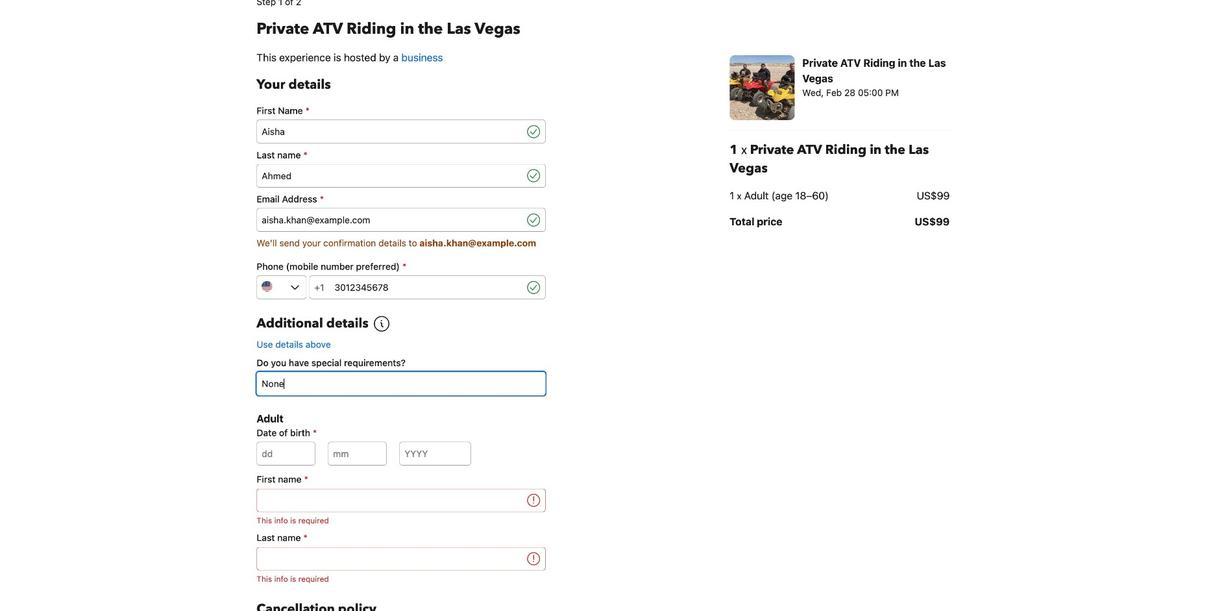 Task type: locate. For each thing, give the bounding box(es) containing it.
alert
[[257, 515, 546, 526], [257, 573, 546, 585]]

mm field
[[328, 442, 387, 465]]

None email field
[[257, 208, 525, 232]]

Phone (mobile number preferred) telephone field
[[330, 276, 525, 299]]

1 alert from the top
[[257, 515, 546, 526]]

1 vertical spatial alert
[[257, 573, 546, 585]]

0 vertical spatial alert
[[257, 515, 546, 526]]

2 alert from the top
[[257, 573, 546, 585]]

None field
[[257, 120, 525, 143], [257, 164, 525, 187], [257, 372, 546, 395], [257, 489, 525, 512], [257, 547, 525, 571], [257, 120, 525, 143], [257, 164, 525, 187], [257, 372, 546, 395], [257, 489, 525, 512], [257, 547, 525, 571]]



Task type: vqa. For each thing, say whether or not it's contained in the screenshot.
Wonderful to the left
no



Task type: describe. For each thing, give the bounding box(es) containing it.
dd field
[[257, 442, 315, 465]]

YYYY field
[[400, 442, 471, 465]]



